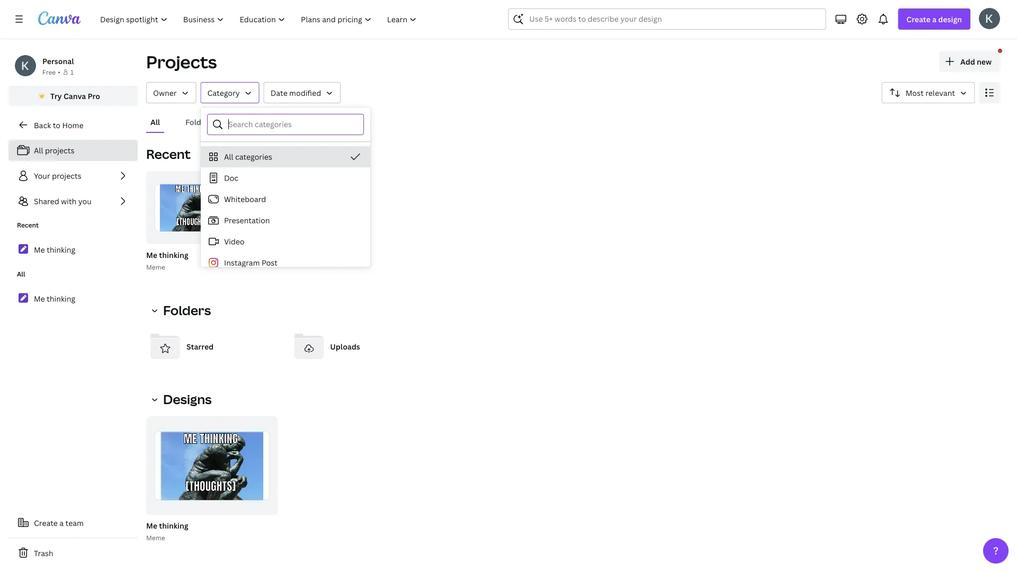Task type: locate. For each thing, give the bounding box(es) containing it.
create a team button
[[8, 512, 138, 534]]

1 vertical spatial a
[[59, 518, 64, 528]]

add
[[961, 56, 975, 66]]

folders up starred
[[163, 302, 211, 319]]

1 meme from the top
[[146, 263, 165, 271]]

create inside create a team button
[[34, 518, 58, 528]]

me thinking button
[[146, 248, 188, 262], [146, 519, 188, 533]]

all for all 'button'
[[150, 117, 160, 127]]

projects right your
[[52, 171, 81, 181]]

whiteboard
[[224, 194, 266, 204]]

me thinking link
[[8, 238, 138, 261], [8, 287, 138, 310]]

1 vertical spatial me thinking link
[[8, 287, 138, 310]]

doc button
[[201, 167, 370, 189]]

modified
[[289, 88, 321, 98]]

create left team on the bottom left of page
[[34, 518, 58, 528]]

add new button
[[939, 51, 1000, 72]]

meme
[[146, 263, 165, 271], [146, 534, 165, 542]]

0 vertical spatial recent
[[146, 145, 191, 163]]

a inside the "create a design" dropdown button
[[932, 14, 937, 24]]

0 vertical spatial create
[[907, 14, 931, 24]]

all for all projects
[[34, 145, 43, 156]]

most
[[906, 88, 924, 98]]

Search categories search field
[[228, 114, 357, 135]]

folders inside button
[[185, 117, 212, 127]]

all inside button
[[224, 152, 233, 162]]

designs
[[238, 117, 266, 127], [163, 391, 212, 408]]

design
[[938, 14, 962, 24]]

•
[[58, 68, 60, 76]]

1 vertical spatial folders
[[163, 302, 211, 319]]

2 me thinking meme from the top
[[146, 521, 188, 542]]

list
[[8, 140, 138, 212]]

Search search field
[[529, 9, 805, 29]]

1 vertical spatial me thinking button
[[146, 519, 188, 533]]

all
[[150, 117, 160, 127], [34, 145, 43, 156], [224, 152, 233, 162], [17, 270, 25, 278]]

folders
[[185, 117, 212, 127], [163, 302, 211, 319]]

1 vertical spatial me thinking meme
[[146, 521, 188, 542]]

2 me thinking button from the top
[[146, 519, 188, 533]]

0 vertical spatial meme
[[146, 263, 165, 271]]

create a design button
[[898, 8, 971, 30]]

whiteboard button
[[201, 189, 370, 210]]

list box
[[201, 146, 370, 422]]

0 vertical spatial me thinking button
[[146, 248, 188, 262]]

recent
[[146, 145, 191, 163], [17, 221, 39, 229]]

projects
[[45, 145, 74, 156], [52, 171, 81, 181]]

a inside create a team button
[[59, 518, 64, 528]]

create
[[907, 14, 931, 24], [34, 518, 58, 528]]

video
[[224, 237, 245, 247]]

Owner button
[[146, 82, 196, 103]]

0 horizontal spatial create
[[34, 518, 58, 528]]

create left design
[[907, 14, 931, 24]]

create inside the "create a design" dropdown button
[[907, 14, 931, 24]]

video button
[[201, 231, 370, 252]]

instagram
[[224, 258, 260, 268]]

1 horizontal spatial designs
[[238, 117, 266, 127]]

a
[[932, 14, 937, 24], [59, 518, 64, 528]]

thinking
[[47, 245, 75, 255], [159, 250, 188, 260], [47, 294, 75, 304], [159, 521, 188, 531]]

None search field
[[508, 8, 826, 30]]

me thinking
[[34, 245, 75, 255], [34, 294, 75, 304]]

a left design
[[932, 14, 937, 24]]

1 vertical spatial me thinking
[[34, 294, 75, 304]]

most relevant
[[906, 88, 955, 98]]

a for design
[[932, 14, 937, 24]]

0 vertical spatial me thinking meme
[[146, 250, 188, 271]]

0 horizontal spatial designs
[[163, 391, 212, 408]]

a left team on the bottom left of page
[[59, 518, 64, 528]]

1 vertical spatial recent
[[17, 221, 39, 229]]

0 vertical spatial a
[[932, 14, 937, 24]]

all button
[[146, 112, 164, 132]]

categories
[[235, 152, 272, 162]]

0 vertical spatial designs
[[238, 117, 266, 127]]

designs button
[[146, 389, 218, 410]]

shared with you link
[[8, 191, 138, 212]]

1 vertical spatial designs
[[163, 391, 212, 408]]

me
[[34, 245, 45, 255], [146, 250, 157, 260], [34, 294, 45, 304], [146, 521, 157, 531]]

you
[[78, 196, 92, 206]]

a for team
[[59, 518, 64, 528]]

1 horizontal spatial a
[[932, 14, 937, 24]]

projects down back to home
[[45, 145, 74, 156]]

1 vertical spatial create
[[34, 518, 58, 528]]

1 me thinking meme from the top
[[146, 250, 188, 271]]

all inside 'button'
[[150, 117, 160, 127]]

instagram post option
[[201, 252, 370, 273]]

date modified
[[271, 88, 321, 98]]

recent down all 'button'
[[146, 145, 191, 163]]

instagram post
[[224, 258, 278, 268]]

with
[[61, 196, 76, 206]]

0 vertical spatial folders
[[185, 117, 212, 127]]

1 vertical spatial projects
[[52, 171, 81, 181]]

your projects link
[[8, 165, 138, 186]]

team
[[65, 518, 84, 528]]

1 vertical spatial meme
[[146, 534, 165, 542]]

kendall parks image
[[979, 8, 1000, 29]]

designs button
[[234, 112, 270, 132]]

back
[[34, 120, 51, 130]]

recent down shared
[[17, 221, 39, 229]]

instagram post button
[[201, 252, 370, 273]]

0 vertical spatial projects
[[45, 145, 74, 156]]

0 vertical spatial me thinking
[[34, 245, 75, 255]]

folders down category
[[185, 117, 212, 127]]

1 horizontal spatial create
[[907, 14, 931, 24]]

list box containing all categories
[[201, 146, 370, 422]]

folders button
[[181, 112, 217, 132]]

new
[[977, 56, 992, 66]]

shared
[[34, 196, 59, 206]]

0 vertical spatial me thinking link
[[8, 238, 138, 261]]

pro
[[88, 91, 100, 101]]

to
[[53, 120, 60, 130]]

Category button
[[201, 82, 259, 103]]

0 horizontal spatial a
[[59, 518, 64, 528]]

me thinking meme
[[146, 250, 188, 271], [146, 521, 188, 542]]



Task type: vqa. For each thing, say whether or not it's contained in the screenshot.
design
yes



Task type: describe. For each thing, give the bounding box(es) containing it.
uploads link
[[290, 327, 425, 366]]

canva
[[64, 91, 86, 101]]

Date modified button
[[264, 82, 341, 103]]

2 me thinking link from the top
[[8, 287, 138, 310]]

doc option
[[201, 167, 370, 189]]

designs inside button
[[238, 117, 266, 127]]

back to home link
[[8, 114, 138, 136]]

top level navigation element
[[93, 8, 426, 30]]

1 me thinking from the top
[[34, 245, 75, 255]]

Sort by button
[[882, 82, 975, 103]]

video option
[[201, 231, 370, 252]]

free
[[42, 68, 56, 76]]

all projects
[[34, 145, 74, 156]]

trash link
[[8, 543, 138, 564]]

try canva pro button
[[8, 86, 138, 106]]

shared with you
[[34, 196, 92, 206]]

create for create a team
[[34, 518, 58, 528]]

add new
[[961, 56, 992, 66]]

back to home
[[34, 120, 83, 130]]

1
[[70, 68, 74, 76]]

2 meme from the top
[[146, 534, 165, 542]]

try
[[50, 91, 62, 101]]

owner
[[153, 88, 177, 98]]

doc
[[224, 173, 238, 183]]

projects
[[146, 50, 217, 73]]

designs inside dropdown button
[[163, 391, 212, 408]]

folders inside dropdown button
[[163, 302, 211, 319]]

all projects link
[[8, 140, 138, 161]]

presentation
[[224, 215, 270, 225]]

home
[[62, 120, 83, 130]]

starred link
[[146, 327, 282, 366]]

all for all categories
[[224, 152, 233, 162]]

category
[[207, 88, 240, 98]]

personal
[[42, 56, 74, 66]]

relevant
[[926, 88, 955, 98]]

your
[[34, 171, 50, 181]]

1 me thinking button from the top
[[146, 248, 188, 262]]

create a design
[[907, 14, 962, 24]]

folders button
[[146, 300, 217, 321]]

free •
[[42, 68, 60, 76]]

starred
[[186, 341, 214, 352]]

whiteboard option
[[201, 189, 370, 210]]

create for create a design
[[907, 14, 931, 24]]

projects for your projects
[[52, 171, 81, 181]]

all categories option
[[201, 146, 370, 167]]

presentation button
[[201, 210, 370, 231]]

create a team
[[34, 518, 84, 528]]

your projects
[[34, 171, 81, 181]]

0 horizontal spatial recent
[[17, 221, 39, 229]]

1 horizontal spatial recent
[[146, 145, 191, 163]]

images button
[[287, 112, 321, 132]]

1 me thinking link from the top
[[8, 238, 138, 261]]

date
[[271, 88, 288, 98]]

all categories
[[224, 152, 272, 162]]

uploads
[[330, 341, 360, 352]]

2 me thinking from the top
[[34, 294, 75, 304]]

presentation option
[[201, 210, 370, 231]]

images
[[292, 117, 317, 127]]

projects for all projects
[[45, 145, 74, 156]]

post
[[262, 258, 278, 268]]

all categories button
[[201, 146, 370, 167]]

list containing all projects
[[8, 140, 138, 212]]

trash
[[34, 548, 53, 558]]

try canva pro
[[50, 91, 100, 101]]



